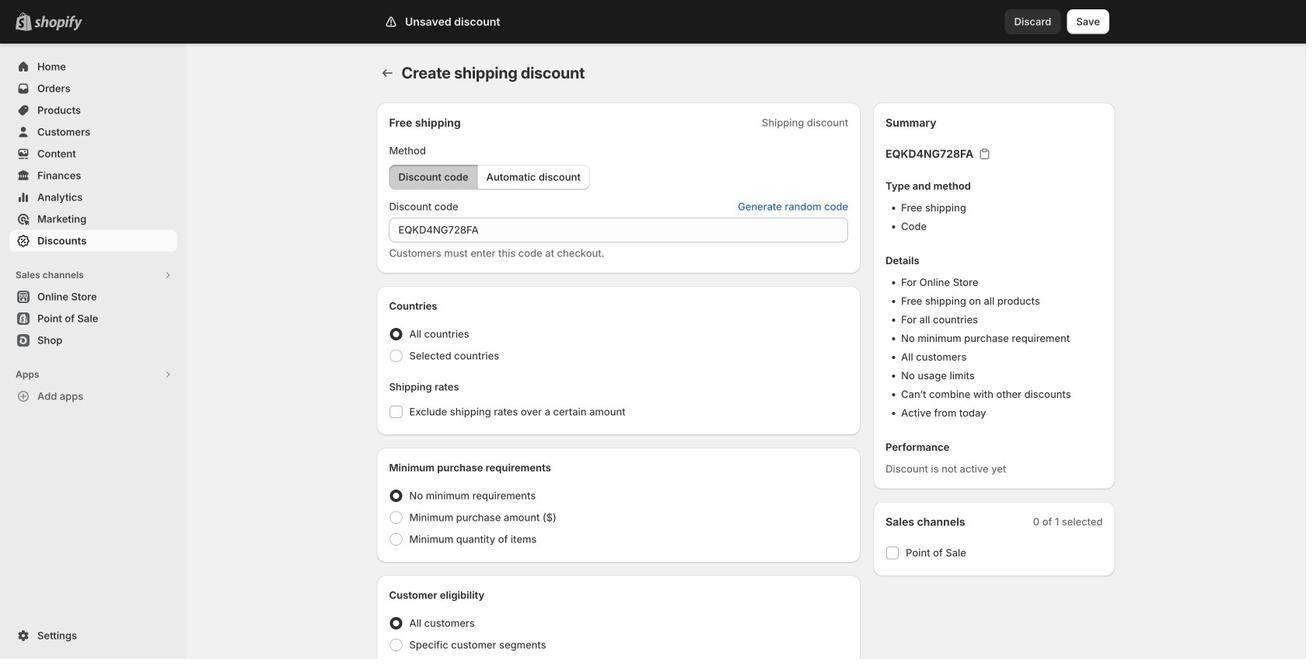 Task type: vqa. For each thing, say whether or not it's contained in the screenshot.
Point of Sale
no



Task type: locate. For each thing, give the bounding box(es) containing it.
None text field
[[389, 218, 848, 243]]

shopify image
[[34, 15, 82, 31]]



